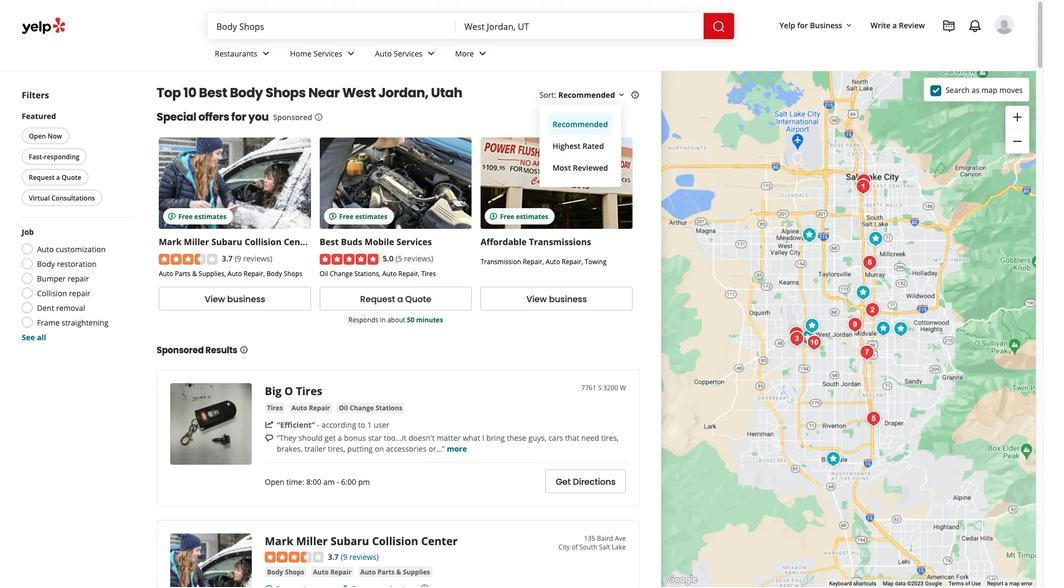 Task type: vqa. For each thing, say whether or not it's contained in the screenshot.
2nd Previous image from the top
no



Task type: describe. For each thing, give the bounding box(es) containing it.
free estimates link for subaru
[[159, 138, 311, 229]]

affordable transmissions link
[[481, 236, 591, 248]]

16 free consultation v2 image
[[341, 585, 350, 588]]

5 star rating image
[[320, 254, 379, 265]]

offers
[[198, 109, 229, 125]]

restoration
[[57, 259, 97, 269]]

1 view business link from the left
[[159, 287, 311, 311]]

3.7 for 3.7
[[328, 552, 339, 562]]

"they should get a bonus star too...it doesn't matter what i bring these guys, cars that need tires, brakes, trailer tires, putting on accessories or…"
[[277, 433, 619, 454]]

removal
[[56, 303, 85, 313]]

transmissions
[[529, 236, 591, 248]]

see
[[22, 332, 35, 342]]

home services
[[290, 48, 343, 59]]

my brake guy image
[[823, 449, 845, 470]]

projects image
[[943, 20, 956, 33]]

towing
[[585, 257, 607, 266]]

50
[[407, 315, 415, 324]]

get
[[556, 476, 571, 488]]

repair for auto
[[330, 568, 352, 577]]

oil change stations
[[339, 404, 403, 413]]

featured
[[22, 111, 56, 121]]

a.u.t.o. collision image
[[857, 342, 878, 364]]

1 vertical spatial tires
[[296, 384, 322, 398]]

virtual consultations
[[29, 193, 95, 202]]

highest rated button
[[549, 135, 613, 157]]

auto parts & supplies
[[360, 568, 430, 577]]

reviews) for services
[[404, 253, 434, 264]]

8:00
[[306, 477, 322, 487]]

responds
[[349, 315, 379, 324]]

free estimates for mobile
[[339, 212, 388, 221]]

auto up body restoration at the top of page
[[37, 244, 54, 254]]

auto repair for oil
[[292, 404, 330, 413]]

big o tires link
[[265, 384, 322, 398]]

business for 2nd the view business link from the right
[[227, 293, 265, 305]]

responds in about 50 minutes
[[349, 315, 443, 324]]

review
[[899, 20, 925, 30]]

16 info v2 image for special offers for you
[[315, 113, 323, 122]]

top
[[157, 84, 181, 102]]

accessories
[[386, 444, 427, 454]]

none field find
[[217, 20, 447, 32]]

subaru for mark miller subaru collision center link to the top
[[211, 236, 242, 248]]

services up 5.0 (5 reviews) on the top left of page
[[397, 236, 432, 248]]

get directions
[[556, 476, 616, 488]]

body inside button
[[267, 568, 283, 577]]

data
[[895, 581, 906, 587]]

keyboard
[[830, 581, 852, 587]]

oil for oil change stations, auto repair, tires
[[320, 269, 328, 278]]

135 baird ave city of south salt lake
[[559, 534, 626, 552]]

baird
[[597, 534, 613, 543]]

auto parts & supplies, auto repair, body shops
[[159, 269, 303, 278]]

miller for mark miller subaru collision center link to the bottom
[[296, 534, 328, 549]]

auto down 3.7 link
[[313, 568, 329, 577]]

0 vertical spatial best
[[199, 84, 227, 102]]

straightening
[[62, 317, 108, 328]]

search image
[[713, 20, 726, 33]]

most reviewed
[[553, 162, 608, 173]]

1 horizontal spatial (9
[[341, 552, 348, 562]]

google image
[[664, 573, 700, 588]]

filters
[[22, 89, 49, 101]]

get directions link
[[546, 470, 626, 494]]

repair for oil
[[309, 404, 330, 413]]

oil for oil change stations
[[339, 404, 348, 413]]

free estimates for subaru
[[178, 212, 227, 221]]

matter
[[437, 433, 461, 443]]

rated
[[583, 141, 604, 151]]

3200
[[604, 384, 618, 393]]

"efficient"
[[277, 420, 315, 430]]

24 chevron down v2 image for more
[[476, 47, 490, 60]]

auto repair link for auto
[[311, 567, 354, 578]]

mobile
[[365, 236, 394, 248]]

16 info v2 image for top 10 best body shops near west jordan, utah
[[631, 90, 640, 99]]

2 view from the left
[[527, 293, 547, 305]]

view business for 2nd the view business link from the left
[[527, 293, 587, 305]]

error
[[1022, 581, 1033, 587]]

user actions element
[[771, 14, 1030, 81]]

0 vertical spatial shops
[[266, 84, 306, 102]]

virtual
[[29, 193, 50, 202]]

1 vertical spatial collision
[[37, 288, 67, 298]]

of inside 135 baird ave city of south salt lake
[[572, 543, 578, 552]]

bring
[[487, 433, 505, 443]]

2 view business link from the left
[[481, 287, 633, 311]]

supplies
[[403, 568, 430, 577]]

repair, down affordable transmissions link
[[523, 257, 544, 266]]

7761
[[582, 384, 597, 393]]

w
[[620, 384, 626, 393]]

virtual consultations button
[[22, 190, 102, 206]]

5.0 (5 reviews)
[[383, 253, 434, 264]]

7761 s 3200 w
[[582, 384, 626, 393]]

business for 2nd the view business link from the left
[[549, 293, 587, 305]]

directions
[[573, 476, 616, 488]]

1 vertical spatial tires,
[[328, 444, 345, 454]]

jd body shop image
[[859, 252, 881, 274]]

auto down 3.7 (9 reviews)
[[228, 269, 242, 278]]

map for error
[[1010, 581, 1020, 587]]

auto repair link for oil
[[290, 403, 332, 414]]

0 vertical spatial 3.7 star rating image
[[159, 254, 218, 265]]

estimates for subaru
[[194, 212, 227, 221]]

recommended button
[[559, 90, 626, 100]]

open now button
[[22, 128, 69, 144]]

auto parts & supplies link
[[358, 567, 433, 578]]

time:
[[286, 477, 304, 487]]

free for mark
[[178, 212, 193, 221]]

shortcuts
[[854, 581, 877, 587]]

auto up "efficient"
[[292, 404, 307, 413]]

open for open now
[[29, 131, 46, 140]]

1
[[368, 420, 372, 430]]

responding
[[44, 152, 80, 161]]

16 chevron down v2 image
[[618, 90, 626, 99]]

more link
[[447, 39, 498, 71]]

1 horizontal spatial -
[[337, 477, 339, 487]]

ave
[[615, 534, 626, 543]]

recommended button
[[549, 113, 613, 135]]

"they
[[277, 433, 297, 443]]

3 estimates from the left
[[516, 212, 549, 221]]

tires button
[[265, 403, 285, 414]]

too...it
[[384, 433, 407, 443]]

transmission
[[481, 257, 521, 266]]

you
[[248, 109, 269, 125]]

change for stations,
[[330, 269, 353, 278]]

sponsored for sponsored results
[[157, 344, 204, 356]]

search
[[946, 85, 970, 95]]

schneider auto body image
[[853, 176, 875, 198]]

buds
[[341, 236, 363, 248]]

repair, left towing
[[562, 257, 583, 266]]

tires link
[[265, 403, 285, 414]]

west
[[342, 84, 376, 102]]

1 vertical spatial shops
[[284, 269, 303, 278]]

zoom out image
[[1011, 135, 1025, 148]]

zoom in image
[[1011, 111, 1025, 124]]

best buds mobile services
[[320, 236, 432, 248]]

fast-responding button
[[22, 149, 87, 165]]

brakes,
[[277, 444, 303, 454]]

near
[[308, 84, 340, 102]]

1 horizontal spatial quote
[[405, 293, 432, 305]]

a right report
[[1005, 581, 1008, 587]]

1 view from the left
[[205, 293, 225, 305]]

change for stations
[[350, 404, 374, 413]]

1 vertical spatial 16 free estimates v2 image
[[265, 585, 274, 588]]

miller for mark miller subaru collision center link to the top
[[184, 236, 209, 248]]

recommended for recommended button at right top
[[553, 119, 608, 129]]

terms of use
[[949, 581, 981, 587]]

top notch collision image
[[804, 332, 826, 354]]

2 horizontal spatial collision
[[372, 534, 419, 549]]

write a review
[[871, 20, 925, 30]]

according
[[322, 420, 356, 430]]

1 horizontal spatial 3.7 star rating image
[[265, 552, 324, 563]]

should
[[299, 433, 323, 443]]

yelp for business button
[[776, 15, 858, 35]]

1 vertical spatial mark miller subaru collision center link
[[265, 534, 458, 549]]

a up about
[[397, 293, 403, 305]]

tires inside button
[[267, 404, 283, 413]]

repair for collision repair
[[69, 288, 90, 298]]

auto down transmissions
[[546, 257, 560, 266]]

16 info v2 image
[[240, 346, 248, 354]]

olivermec image
[[873, 318, 895, 340]]

trailer
[[305, 444, 326, 454]]

mark miller subaru collision center image
[[865, 228, 887, 250]]

16 free estimates v2 image for mark
[[168, 212, 176, 221]]



Task type: locate. For each thing, give the bounding box(es) containing it.
Find text field
[[217, 20, 447, 32]]

0 vertical spatial tires
[[421, 269, 436, 278]]

2 24 chevron down v2 image from the left
[[425, 47, 438, 60]]

0 horizontal spatial -
[[317, 420, 320, 430]]

1 free estimates link from the left
[[159, 138, 311, 229]]

map
[[883, 581, 894, 587]]

yelp
[[780, 20, 796, 30]]

0 vertical spatial auto repair link
[[290, 403, 332, 414]]

1 horizontal spatial tires,
[[602, 433, 619, 443]]

map right as
[[982, 85, 998, 95]]

2 free estimates link from the left
[[320, 138, 472, 229]]

auto repair up "efficient"
[[292, 404, 330, 413]]

collision down bumper
[[37, 288, 67, 298]]

3 free estimates from the left
[[500, 212, 549, 221]]

2 business from the left
[[549, 293, 587, 305]]

stations,
[[355, 269, 381, 278]]

0 horizontal spatial mark
[[159, 236, 182, 248]]

1 vertical spatial open
[[265, 477, 285, 487]]

1 vertical spatial miller
[[296, 534, 328, 549]]

16 chevron down v2 image
[[845, 21, 854, 30]]

report a map error link
[[988, 581, 1033, 587]]

1 24 chevron down v2 image from the left
[[345, 47, 358, 60]]

view business for 2nd the view business link from the right
[[205, 293, 265, 305]]

center for mark miller subaru collision center link to the top
[[284, 236, 313, 248]]

body shops
[[267, 568, 304, 577]]

0 horizontal spatial sponsored
[[157, 344, 204, 356]]

1 view business from the left
[[205, 293, 265, 305]]

3.7
[[222, 253, 233, 264], [328, 552, 339, 562]]

more
[[447, 444, 467, 454]]

0 horizontal spatial free estimates
[[178, 212, 227, 221]]

0 horizontal spatial estimates
[[194, 212, 227, 221]]

oil change stations link
[[337, 403, 405, 414]]

1 horizontal spatial request
[[360, 293, 395, 305]]

3.7 for 3.7 (9 reviews)
[[222, 253, 233, 264]]

16 free estimates v2 image inside free estimates link
[[329, 212, 337, 221]]

fast-responding
[[29, 152, 80, 161]]

shops inside button
[[285, 568, 304, 577]]

terry t. image
[[995, 15, 1015, 34]]

1 horizontal spatial collision
[[245, 236, 282, 248]]

2 16 free estimates v2 image from the left
[[489, 212, 498, 221]]

report
[[988, 581, 1004, 587]]

1 vertical spatial for
[[231, 109, 246, 125]]

1 horizontal spatial open
[[265, 477, 285, 487]]

center for mark miller subaru collision center link to the bottom
[[421, 534, 458, 549]]

24 chevron down v2 image right auto services
[[425, 47, 438, 60]]

home
[[290, 48, 312, 59]]

oil down 5 star rating image
[[320, 269, 328, 278]]

3.7 star rating image
[[159, 254, 218, 265], [265, 552, 324, 563]]

16 free estimates v2 image down the body shops link
[[265, 585, 274, 588]]

1 horizontal spatial request a quote button
[[320, 287, 472, 311]]

unique auto body - midvale image
[[845, 314, 866, 336]]

1 horizontal spatial best
[[320, 236, 339, 248]]

0 vertical spatial tires,
[[602, 433, 619, 443]]

1 horizontal spatial tires
[[296, 384, 322, 398]]

services up jordan,
[[394, 48, 423, 59]]

affordable
[[481, 236, 527, 248]]

view business link down auto parts & supplies, auto repair, body shops
[[159, 287, 311, 311]]

recommended for recommended popup button
[[559, 90, 615, 100]]

guys,
[[529, 433, 547, 443]]

1 vertical spatial subaru
[[331, 534, 369, 549]]

best
[[199, 84, 227, 102], [320, 236, 339, 248]]

request a quote for bottommost request a quote button
[[360, 293, 432, 305]]

business categories element
[[206, 39, 1015, 71]]

0 vertical spatial 16 info v2 image
[[631, 90, 640, 99]]

1 vertical spatial sponsored
[[157, 344, 204, 356]]

for inside button
[[798, 20, 808, 30]]

16 free estimates v2 image
[[329, 212, 337, 221], [265, 585, 274, 588]]

gerardo's auto body & paint image
[[786, 328, 808, 350]]

16 free estimates v2 image up 5 star rating image
[[329, 212, 337, 221]]

frame straightening
[[37, 317, 108, 328]]

auto repair link down 3.7 link
[[311, 567, 354, 578]]

repair up removal
[[69, 288, 90, 298]]

1 vertical spatial auto repair button
[[311, 567, 354, 578]]

request a quote for request a quote button in featured group
[[29, 173, 81, 182]]

open time: 8:00 am - 6:00 pm
[[265, 477, 370, 487]]

6:00
[[341, 477, 356, 487]]

1 vertical spatial recommended
[[553, 119, 608, 129]]

1 vertical spatial -
[[337, 477, 339, 487]]

carbmaster image
[[797, 327, 819, 349]]

a right get on the bottom
[[338, 433, 342, 443]]

big o tires image
[[802, 315, 823, 337]]

am
[[324, 477, 335, 487]]

auto repair button down 3.7 link
[[311, 567, 354, 578]]

0 horizontal spatial parts
[[175, 269, 191, 278]]

none field up home services link
[[217, 20, 447, 32]]

"efficient" - according to 1 user
[[277, 420, 390, 430]]

1 vertical spatial request a quote
[[360, 293, 432, 305]]

home services link
[[281, 39, 366, 71]]

auto repair for auto
[[313, 568, 352, 577]]

request
[[29, 173, 54, 182], [360, 293, 395, 305]]

0 vertical spatial request a quote button
[[22, 169, 88, 186]]

mark for mark miller subaru collision center link to the top
[[159, 236, 182, 248]]

1 vertical spatial request a quote button
[[320, 287, 472, 311]]

option group
[[18, 226, 135, 343]]

24 chevron down v2 image inside home services link
[[345, 47, 358, 60]]

fast-
[[29, 152, 44, 161]]

1 vertical spatial &
[[397, 568, 401, 577]]

collision up 3.7 (9 reviews)
[[245, 236, 282, 248]]

None search field
[[208, 13, 737, 39]]

24 chevron down v2 image down find field
[[345, 47, 358, 60]]

1 horizontal spatial free estimates
[[339, 212, 388, 221]]

a down fast-responding button
[[56, 173, 60, 182]]

tires right o in the left bottom of the page
[[296, 384, 322, 398]]

0 horizontal spatial &
[[192, 269, 197, 278]]

view business down auto parts & supplies, auto repair, body shops
[[205, 293, 265, 305]]

change inside button
[[350, 404, 374, 413]]

get
[[325, 433, 336, 443]]

auto repair button for oil
[[290, 403, 332, 414]]

recommended inside button
[[553, 119, 608, 129]]

1 horizontal spatial miller
[[296, 534, 328, 549]]

minutes
[[416, 315, 443, 324]]

24 chevron down v2 image inside auto services link
[[425, 47, 438, 60]]

- up should
[[317, 420, 320, 430]]

0 vertical spatial parts
[[175, 269, 191, 278]]

request inside featured group
[[29, 173, 54, 182]]

moves
[[1000, 85, 1023, 95]]

1 horizontal spatial parts
[[378, 568, 395, 577]]

estimates
[[194, 212, 227, 221], [355, 212, 388, 221], [516, 212, 549, 221]]

1 vertical spatial change
[[350, 404, 374, 413]]

24 chevron down v2 image
[[260, 47, 273, 60]]

mark miller subaru collision center link up 3.7 (9 reviews)
[[159, 236, 313, 248]]

more link
[[447, 444, 467, 454]]

transmission repair, auto repair, towing
[[481, 257, 607, 266]]

16 free estimates v2 image for affordable
[[489, 212, 498, 221]]

0 horizontal spatial tires,
[[328, 444, 345, 454]]

a inside "element"
[[893, 20, 897, 30]]

a inside "they should get a bonus star too...it doesn't matter what i bring these guys, cars that need tires, brakes, trailer tires, putting on accessories or…"
[[338, 433, 342, 443]]

2 none field from the left
[[465, 20, 695, 32]]

3.7 star rating image up "body shops"
[[265, 552, 324, 563]]

business
[[810, 20, 843, 30]]

1 horizontal spatial free
[[339, 212, 354, 221]]

miller up "body shops"
[[296, 534, 328, 549]]

16 info v2 image right 16 chevron down v2 image
[[631, 90, 640, 99]]

business down auto parts & supplies, auto repair, body shops
[[227, 293, 265, 305]]

estimates for mobile
[[355, 212, 388, 221]]

for
[[798, 20, 808, 30], [231, 109, 246, 125]]

2 free from the left
[[339, 212, 354, 221]]

repair, down 5.0 (5 reviews) on the top left of page
[[399, 269, 420, 278]]

services for auto services
[[394, 48, 423, 59]]

1 horizontal spatial request a quote
[[360, 293, 432, 305]]

0 horizontal spatial 16 free estimates v2 image
[[168, 212, 176, 221]]

0 horizontal spatial quote
[[62, 173, 81, 182]]

need
[[582, 433, 600, 443]]

auto customization
[[37, 244, 106, 254]]

1 vertical spatial mark miller subaru collision center
[[265, 534, 458, 549]]

reviewed
[[573, 162, 608, 173]]

doesn't
[[409, 433, 435, 443]]

auto services link
[[366, 39, 447, 71]]

oil up according
[[339, 404, 348, 413]]

auto inside button
[[360, 568, 376, 577]]

0 vertical spatial -
[[317, 420, 320, 430]]

0 horizontal spatial view business link
[[159, 287, 311, 311]]

0 vertical spatial oil
[[320, 269, 328, 278]]

map region
[[530, 0, 1045, 588]]

sponsored results
[[157, 344, 237, 356]]

mark miller subaru collision center link up (9 reviews) link
[[265, 534, 458, 549]]

0 horizontal spatial 3.7
[[222, 253, 233, 264]]

0 vertical spatial auto repair
[[292, 404, 330, 413]]

24 chevron down v2 image for home services
[[345, 47, 358, 60]]

1 vertical spatial repair
[[330, 568, 352, 577]]

24 chevron down v2 image for auto services
[[425, 47, 438, 60]]

reviews) up auto parts & supplies, auto repair, body shops
[[243, 253, 273, 264]]

1 horizontal spatial view business link
[[481, 287, 633, 311]]

best left the buds
[[320, 236, 339, 248]]

a right write
[[893, 20, 897, 30]]

0 horizontal spatial none field
[[217, 20, 447, 32]]

0 vertical spatial mark miller subaru collision center link
[[159, 236, 313, 248]]

auto down 5.0
[[382, 269, 397, 278]]

1 horizontal spatial for
[[798, 20, 808, 30]]

1 horizontal spatial reviews)
[[350, 552, 379, 562]]

auto repair link
[[290, 403, 332, 414], [311, 567, 354, 578]]

free for affordable
[[500, 212, 515, 221]]

star
[[368, 433, 382, 443]]

change down 5 star rating image
[[330, 269, 353, 278]]

0 vertical spatial subaru
[[211, 236, 242, 248]]

2 estimates from the left
[[355, 212, 388, 221]]

2 view business from the left
[[527, 293, 587, 305]]

1 vertical spatial auto repair
[[313, 568, 352, 577]]

request a quote button inside featured group
[[22, 169, 88, 186]]

special offers for you
[[157, 109, 269, 125]]

body shops link
[[265, 567, 307, 578]]

1 vertical spatial best
[[320, 236, 339, 248]]

10
[[183, 84, 196, 102]]

wasatch body shop image
[[853, 171, 875, 192]]

parts left supplies,
[[175, 269, 191, 278]]

user
[[374, 420, 390, 430]]

view business link down transmission repair, auto repair, towing
[[481, 287, 633, 311]]

©2023
[[908, 581, 924, 587]]

view down supplies,
[[205, 293, 225, 305]]

collision up auto parts & supplies
[[372, 534, 419, 549]]

2 horizontal spatial tires
[[421, 269, 436, 278]]

1 vertical spatial auto repair link
[[311, 567, 354, 578]]

repair up "efficient" - according to 1 user
[[309, 404, 330, 413]]

0 horizontal spatial 24 chevron down v2 image
[[345, 47, 358, 60]]

request up 'in'
[[360, 293, 395, 305]]

request up virtual
[[29, 173, 54, 182]]

1 estimates from the left
[[194, 212, 227, 221]]

request for request a quote button in featured group
[[29, 173, 54, 182]]

open left time:
[[265, 477, 285, 487]]

subaru
[[211, 236, 242, 248], [331, 534, 369, 549]]

3.7 up auto parts & supplies, auto repair, body shops
[[222, 253, 233, 264]]

(9 reviews)
[[341, 552, 379, 562]]

1 16 free estimates v2 image from the left
[[168, 212, 176, 221]]

services for home services
[[314, 48, 343, 59]]

auto down (9 reviews)
[[360, 568, 376, 577]]

open for open time: 8:00 am - 6:00 pm
[[265, 477, 285, 487]]

tires down 5.0 (5 reviews) on the top left of page
[[421, 269, 436, 278]]

0 horizontal spatial of
[[572, 543, 578, 552]]

big o tires
[[265, 384, 322, 398]]

body shops button
[[265, 567, 307, 578]]

135
[[584, 534, 596, 543]]

for left you
[[231, 109, 246, 125]]

2 vertical spatial shops
[[285, 568, 304, 577]]

request a quote inside featured group
[[29, 173, 81, 182]]

1 vertical spatial parts
[[378, 568, 395, 577]]

map for moves
[[982, 85, 998, 95]]

subaru up 3.7 (9 reviews)
[[211, 236, 242, 248]]

0 horizontal spatial oil
[[320, 269, 328, 278]]

0 vertical spatial sponsored
[[273, 112, 312, 122]]

1 vertical spatial 3.7
[[328, 552, 339, 562]]

bonus
[[344, 433, 366, 443]]

tires, right need
[[602, 433, 619, 443]]

parts inside auto parts & supplies button
[[378, 568, 395, 577]]

pm
[[358, 477, 370, 487]]

group
[[1006, 106, 1030, 154]]

tires, down get on the bottom
[[328, 444, 345, 454]]

1 horizontal spatial subaru
[[331, 534, 369, 549]]

higgins body and paint image
[[786, 323, 808, 345]]

request a quote button down fast-responding button
[[22, 169, 88, 186]]

16 speech v2 image
[[265, 434, 274, 443]]

see all button
[[22, 332, 46, 342]]

24 chevron down v2 image
[[345, 47, 358, 60], [425, 47, 438, 60], [476, 47, 490, 60]]

open now
[[29, 131, 62, 140]]

0 horizontal spatial tires
[[267, 404, 283, 413]]

(5
[[396, 253, 402, 264]]

quote up consultations
[[62, 173, 81, 182]]

collision repair
[[37, 288, 90, 298]]

3.7 (9 reviews)
[[222, 253, 273, 264]]

auto repair down 3.7 link
[[313, 568, 352, 577]]

None field
[[217, 20, 447, 32], [465, 20, 695, 32]]

enginuity automotive service image
[[853, 282, 875, 304]]

16 info v2 image
[[631, 90, 640, 99], [315, 113, 323, 122]]

1 horizontal spatial none field
[[465, 20, 695, 32]]

1 business from the left
[[227, 293, 265, 305]]

of right city
[[572, 543, 578, 552]]

about
[[388, 315, 405, 324]]

job
[[22, 227, 34, 237]]

reviews) right 3.7 link
[[350, 552, 379, 562]]

16 info v2 image down near
[[315, 113, 323, 122]]

mark miller subaru collision center up (9 reviews) link
[[265, 534, 458, 549]]

free for best
[[339, 212, 354, 221]]

miller up supplies,
[[184, 236, 209, 248]]

auto left supplies,
[[159, 269, 173, 278]]

request for bottommost request a quote button
[[360, 293, 395, 305]]

sponsored down the 'top 10 best body shops near west jordan, utah'
[[273, 112, 312, 122]]

quote up 50
[[405, 293, 432, 305]]

affordable transmissions image
[[799, 224, 821, 246]]

auto repair link up "efficient"
[[290, 403, 332, 414]]

repair up 16 free consultation v2 image
[[330, 568, 352, 577]]

best right 10
[[199, 84, 227, 102]]

3.7 left (9 reviews)
[[328, 552, 339, 562]]

special
[[157, 109, 196, 125]]

highest
[[553, 141, 581, 151]]

a inside group
[[56, 173, 60, 182]]

repair down restoration
[[68, 273, 89, 284]]

& inside button
[[397, 568, 401, 577]]

tires down big
[[267, 404, 283, 413]]

1 vertical spatial request
[[360, 293, 395, 305]]

mark miller subaru collision center for mark miller subaru collision center link to the bottom
[[265, 534, 458, 549]]

1 horizontal spatial 16 free estimates v2 image
[[329, 212, 337, 221]]

to
[[358, 420, 366, 430]]

for right yelp at the right top of the page
[[798, 20, 808, 30]]

0 vertical spatial auto repair button
[[290, 403, 332, 414]]

lake
[[612, 543, 626, 552]]

1 vertical spatial of
[[966, 581, 971, 587]]

repair, down 3.7 (9 reviews)
[[244, 269, 265, 278]]

(9 right 3.7 link
[[341, 552, 348, 562]]

use
[[972, 581, 981, 587]]

& for supplies,
[[192, 269, 197, 278]]

chris body & paint image
[[862, 300, 884, 321]]

2 horizontal spatial reviews)
[[404, 253, 434, 264]]

1 vertical spatial quote
[[405, 293, 432, 305]]

info icon image
[[421, 584, 429, 588], [421, 584, 429, 588]]

3 free from the left
[[500, 212, 515, 221]]

more
[[455, 48, 474, 59]]

subaru for mark miller subaru collision center link to the bottom
[[331, 534, 369, 549]]

city
[[559, 543, 570, 552]]

0 horizontal spatial view
[[205, 293, 225, 305]]

0 horizontal spatial reviews)
[[243, 253, 273, 264]]

restaurants
[[215, 48, 257, 59]]

1 horizontal spatial of
[[966, 581, 971, 587]]

24 chevron down v2 image right more
[[476, 47, 490, 60]]

1 free from the left
[[178, 212, 193, 221]]

0 horizontal spatial center
[[284, 236, 313, 248]]

i
[[482, 433, 485, 443]]

mark miller subaru collision center for mark miller subaru collision center link to the top
[[159, 236, 313, 248]]

results
[[206, 344, 237, 356]]

o
[[285, 384, 293, 398]]

16 trending v2 image
[[265, 421, 274, 430]]

1 horizontal spatial oil
[[339, 404, 348, 413]]

valet auto body image
[[863, 408, 885, 430]]

parts down (9 reviews)
[[378, 568, 395, 577]]

oil inside button
[[339, 404, 348, 413]]

0 horizontal spatial collision
[[37, 288, 67, 298]]

auto inside the business categories element
[[375, 48, 392, 59]]

2 horizontal spatial 24 chevron down v2 image
[[476, 47, 490, 60]]

view business down transmission repair, auto repair, towing
[[527, 293, 587, 305]]

24 chevron down v2 image inside more link
[[476, 47, 490, 60]]

16 free estimates v2 image
[[168, 212, 176, 221], [489, 212, 498, 221]]

repair for bumper repair
[[68, 273, 89, 284]]

1 free estimates from the left
[[178, 212, 227, 221]]

- right am
[[337, 477, 339, 487]]

(9 up auto parts & supplies, auto repair, body shops
[[235, 253, 241, 264]]

of left the use
[[966, 581, 971, 587]]

0 horizontal spatial business
[[227, 293, 265, 305]]

1 vertical spatial 3.7 star rating image
[[265, 552, 324, 563]]

2 horizontal spatial free
[[500, 212, 515, 221]]

option group containing job
[[18, 226, 135, 343]]

Near text field
[[465, 20, 695, 32]]

free estimates link for mobile
[[320, 138, 472, 229]]

0 horizontal spatial 3.7 star rating image
[[159, 254, 218, 265]]

1 horizontal spatial free estimates link
[[320, 138, 472, 229]]

auto
[[375, 48, 392, 59], [37, 244, 54, 254], [546, 257, 560, 266], [159, 269, 173, 278], [228, 269, 242, 278], [382, 269, 397, 278], [292, 404, 307, 413], [313, 568, 329, 577], [360, 568, 376, 577]]

recommended up recommended button at right top
[[559, 90, 615, 100]]

& left supplies
[[397, 568, 401, 577]]

write
[[871, 20, 891, 30]]

terms of use link
[[949, 581, 981, 587]]

1 horizontal spatial view
[[527, 293, 547, 305]]

jordan,
[[378, 84, 429, 102]]

featured group
[[20, 110, 135, 208]]

oil change stations, auto repair, tires
[[320, 269, 436, 278]]

& for supplies
[[397, 568, 401, 577]]

sponsored for sponsored
[[273, 112, 312, 122]]

0 vertical spatial repair
[[309, 404, 330, 413]]

1 vertical spatial oil
[[339, 404, 348, 413]]

tires
[[421, 269, 436, 278], [296, 384, 322, 398], [267, 404, 283, 413]]

request a quote up responds in about 50 minutes
[[360, 293, 432, 305]]

mark miller subaru collision center up 3.7 (9 reviews)
[[159, 236, 313, 248]]

parts for supplies,
[[175, 269, 191, 278]]

3.7 star rating image up supplies,
[[159, 254, 218, 265]]

none field near
[[465, 20, 695, 32]]

services right "home"
[[314, 48, 343, 59]]

0 vertical spatial repair
[[68, 273, 89, 284]]

subaru up (9 reviews) link
[[331, 534, 369, 549]]

business down transmission repair, auto repair, towing
[[549, 293, 587, 305]]

1 horizontal spatial estimates
[[355, 212, 388, 221]]

center up supplies
[[421, 534, 458, 549]]

reviews) right (5
[[404, 253, 434, 264]]

1 none field from the left
[[217, 20, 447, 32]]

view down transmission repair, auto repair, towing
[[527, 293, 547, 305]]

auto up jordan,
[[375, 48, 392, 59]]

of
[[572, 543, 578, 552], [966, 581, 971, 587]]

0 horizontal spatial view business
[[205, 293, 265, 305]]

reviews) for collision
[[243, 253, 273, 264]]

1 vertical spatial map
[[1010, 581, 1020, 587]]

mark for mark miller subaru collision center link to the bottom
[[265, 534, 293, 549]]

3 24 chevron down v2 image from the left
[[476, 47, 490, 60]]

best buds mobile services image
[[890, 319, 912, 340]]

notifications image
[[969, 20, 982, 33]]

0 horizontal spatial (9
[[235, 253, 241, 264]]

quote inside featured group
[[62, 173, 81, 182]]

auto repair button for auto
[[311, 567, 354, 578]]

as
[[972, 85, 980, 95]]

or…"
[[429, 444, 445, 454]]

2 free estimates from the left
[[339, 212, 388, 221]]

open inside button
[[29, 131, 46, 140]]

center left the buds
[[284, 236, 313, 248]]

frame
[[37, 317, 60, 328]]

map left the 'error'
[[1010, 581, 1020, 587]]

change up the to
[[350, 404, 374, 413]]

request a quote button up responds in about 50 minutes
[[320, 287, 472, 311]]

none field up the business categories element
[[465, 20, 695, 32]]

parts for supplies
[[378, 568, 395, 577]]

3 free estimates link from the left
[[481, 138, 633, 229]]



